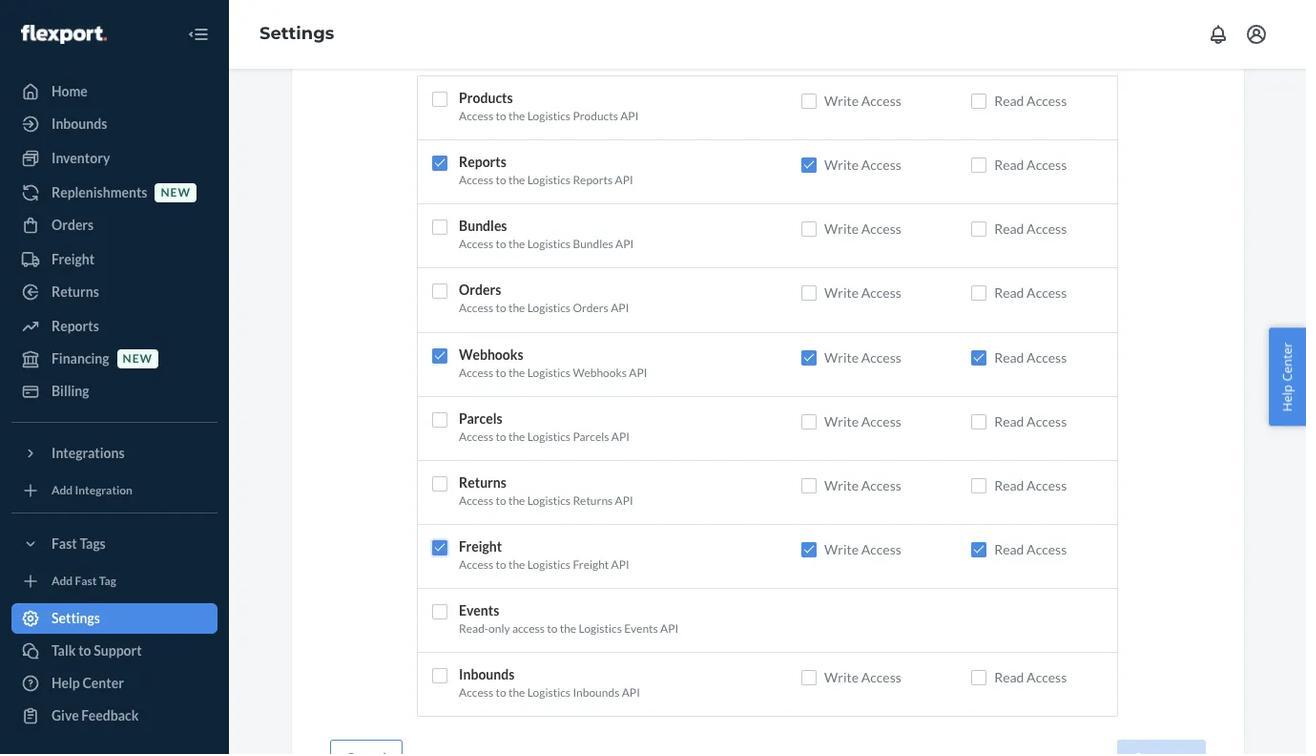Task type: locate. For each thing, give the bounding box(es) containing it.
logistics right the access
[[579, 622, 622, 636]]

inbounds for inbounds
[[52, 116, 107, 132]]

9 read access from the top
[[995, 670, 1068, 686]]

8 write access from the top
[[825, 541, 902, 558]]

1 read access from the top
[[995, 93, 1068, 109]]

logistics inside the inbounds access to the logistics inbounds api
[[528, 686, 571, 700]]

orders for orders access to the logistics orders api
[[459, 282, 501, 298]]

0 horizontal spatial settings link
[[11, 603, 218, 634]]

4 read from the top
[[995, 285, 1025, 301]]

logistics inside bundles access to the logistics bundles api
[[528, 237, 571, 251]]

1 vertical spatial new
[[123, 352, 153, 366]]

to up parcels access to the logistics parcels api
[[496, 365, 507, 380]]

add fast tag link
[[11, 567, 218, 596]]

new for financing
[[123, 352, 153, 366]]

1 vertical spatial help center
[[52, 675, 124, 691]]

write
[[825, 93, 859, 109], [825, 157, 859, 173], [825, 221, 859, 237], [825, 285, 859, 301], [825, 349, 859, 365], [825, 413, 859, 429], [825, 477, 859, 493], [825, 541, 859, 558], [825, 670, 859, 686]]

help center inside help center button
[[1280, 342, 1297, 412]]

the
[[509, 109, 525, 123], [509, 173, 525, 187], [509, 237, 525, 251], [509, 301, 525, 315], [509, 365, 525, 380], [509, 429, 525, 444], [509, 493, 525, 508], [509, 558, 525, 572], [560, 622, 577, 636], [509, 686, 525, 700]]

1 read from the top
[[995, 93, 1025, 109]]

6 read from the top
[[995, 413, 1025, 429]]

2 read from the top
[[995, 157, 1025, 173]]

new
[[161, 186, 191, 200], [123, 352, 153, 366]]

write for webhooks
[[825, 349, 859, 365]]

returns down parcels access to the logistics parcels api
[[459, 474, 507, 491]]

the up orders access to the logistics orders api
[[509, 237, 525, 251]]

1 vertical spatial help
[[52, 675, 80, 691]]

logistics
[[528, 109, 571, 123], [528, 173, 571, 187], [528, 237, 571, 251], [528, 301, 571, 315], [528, 365, 571, 380], [528, 429, 571, 444], [528, 493, 571, 508], [528, 558, 571, 572], [579, 622, 622, 636], [528, 686, 571, 700]]

1 vertical spatial returns
[[459, 474, 507, 491]]

home
[[52, 83, 88, 99]]

to inside orders access to the logistics orders api
[[496, 301, 507, 315]]

settings
[[260, 23, 334, 44], [52, 610, 100, 626]]

the up the access
[[509, 558, 525, 572]]

1 vertical spatial add
[[52, 574, 73, 588]]

reports inside reports link
[[52, 318, 99, 334]]

read-
[[459, 622, 489, 636]]

2 horizontal spatial orders
[[573, 301, 609, 315]]

to down only on the left bottom
[[496, 686, 507, 700]]

6 write access from the top
[[825, 413, 902, 429]]

logistics for inbounds
[[528, 686, 571, 700]]

returns
[[52, 284, 99, 300], [459, 474, 507, 491], [573, 493, 613, 508]]

logistics up returns access to the logistics returns api
[[528, 429, 571, 444]]

1 horizontal spatial bundles
[[573, 237, 614, 251]]

read access
[[995, 93, 1068, 109], [995, 157, 1068, 173], [995, 221, 1068, 237], [995, 285, 1068, 301], [995, 349, 1068, 365], [995, 413, 1068, 429], [995, 477, 1068, 493], [995, 541, 1068, 558], [995, 670, 1068, 686]]

1 write from the top
[[825, 93, 859, 109]]

1 vertical spatial events
[[624, 622, 658, 636]]

logistics up webhooks access to the logistics webhooks api
[[528, 301, 571, 315]]

api inside returns access to the logistics returns api
[[615, 493, 634, 508]]

0 horizontal spatial orders
[[52, 217, 94, 233]]

5 write access from the top
[[825, 349, 902, 365]]

3 read from the top
[[995, 221, 1025, 237]]

9 read from the top
[[995, 670, 1025, 686]]

api inside orders access to the logistics orders api
[[611, 301, 629, 315]]

freight link
[[11, 244, 218, 275]]

reports up bundles access to the logistics bundles api
[[573, 173, 613, 187]]

the inside reports access to the logistics reports api
[[509, 173, 525, 187]]

feedback
[[81, 707, 139, 724]]

help center
[[1280, 342, 1297, 412], [52, 675, 124, 691]]

freight up returns link
[[52, 251, 95, 267]]

returns up freight access to the logistics freight api
[[573, 493, 613, 508]]

to
[[496, 109, 507, 123], [496, 173, 507, 187], [496, 237, 507, 251], [496, 301, 507, 315], [496, 365, 507, 380], [496, 429, 507, 444], [496, 493, 507, 508], [496, 558, 507, 572], [547, 622, 558, 636], [78, 642, 91, 659], [496, 686, 507, 700]]

1 horizontal spatial help center
[[1280, 342, 1297, 412]]

None checkbox
[[432, 156, 448, 171], [802, 222, 817, 237], [432, 284, 448, 299], [972, 286, 987, 301], [432, 348, 448, 363], [972, 350, 987, 365], [802, 414, 817, 429], [972, 414, 987, 429], [432, 476, 448, 492], [432, 540, 448, 556], [802, 542, 817, 558], [432, 669, 448, 684], [432, 156, 448, 171], [802, 222, 817, 237], [432, 284, 448, 299], [972, 286, 987, 301], [432, 348, 448, 363], [972, 350, 987, 365], [802, 414, 817, 429], [972, 414, 987, 429], [432, 476, 448, 492], [432, 540, 448, 556], [802, 542, 817, 558], [432, 669, 448, 684]]

0 horizontal spatial products
[[459, 90, 513, 106]]

0 vertical spatial center
[[1280, 342, 1297, 382]]

returns down freight link
[[52, 284, 99, 300]]

open notifications image
[[1208, 23, 1231, 46]]

to inside parcels access to the logistics parcels api
[[496, 429, 507, 444]]

0 horizontal spatial inbounds
[[52, 116, 107, 132]]

returns link
[[11, 277, 218, 307]]

0 vertical spatial add
[[52, 483, 73, 498]]

to for webhooks
[[496, 365, 507, 380]]

read for bundles
[[995, 221, 1025, 237]]

add integration link
[[11, 476, 218, 505]]

the down the access
[[509, 686, 525, 700]]

bundles down reports access to the logistics reports api
[[459, 218, 507, 234]]

0 horizontal spatial bundles
[[459, 218, 507, 234]]

0 vertical spatial settings link
[[260, 23, 334, 44]]

api inside reports access to the logistics reports api
[[615, 173, 634, 187]]

logistics inside freight access to the logistics freight api
[[528, 558, 571, 572]]

the inside the events read-only access to the logistics events api
[[560, 622, 577, 636]]

parcels up returns access to the logistics returns api
[[573, 429, 610, 444]]

the up freight access to the logistics freight api
[[509, 493, 525, 508]]

tags
[[80, 536, 106, 552]]

2 vertical spatial reports
[[52, 318, 99, 334]]

the for freight
[[509, 558, 525, 572]]

1 vertical spatial webhooks
[[573, 365, 627, 380]]

center inside button
[[1280, 342, 1297, 382]]

write for bundles
[[825, 221, 859, 237]]

write for orders
[[825, 285, 859, 301]]

0 vertical spatial freight
[[52, 251, 95, 267]]

0 horizontal spatial reports
[[52, 318, 99, 334]]

to inside products access to the logistics products api
[[496, 109, 507, 123]]

5 read from the top
[[995, 349, 1025, 365]]

4 write access from the top
[[825, 285, 902, 301]]

to right talk
[[78, 642, 91, 659]]

4 read access from the top
[[995, 285, 1068, 301]]

api for reports
[[615, 173, 634, 187]]

logistics inside products access to the logistics products api
[[528, 109, 571, 123]]

api for parcels
[[612, 429, 630, 444]]

logistics for orders
[[528, 301, 571, 315]]

1 vertical spatial center
[[83, 675, 124, 691]]

0 vertical spatial returns
[[52, 284, 99, 300]]

returns for returns
[[52, 284, 99, 300]]

1 horizontal spatial webhooks
[[573, 365, 627, 380]]

read for reports
[[995, 157, 1025, 173]]

0 vertical spatial new
[[161, 186, 191, 200]]

reports down products access to the logistics products api
[[459, 154, 507, 170]]

0 horizontal spatial settings
[[52, 610, 100, 626]]

logistics up parcels access to the logistics parcels api
[[528, 365, 571, 380]]

read for products
[[995, 93, 1025, 109]]

1 vertical spatial bundles
[[573, 237, 614, 251]]

0 horizontal spatial new
[[123, 352, 153, 366]]

logistics up orders access to the logistics orders api
[[528, 237, 571, 251]]

api for products
[[621, 109, 639, 123]]

read for orders
[[995, 285, 1025, 301]]

7 write from the top
[[825, 477, 859, 493]]

to inside webhooks access to the logistics webhooks api
[[496, 365, 507, 380]]

read for freight
[[995, 541, 1025, 558]]

4 write from the top
[[825, 285, 859, 301]]

2 horizontal spatial returns
[[573, 493, 613, 508]]

products
[[459, 90, 513, 106], [573, 109, 619, 123]]

write for returns
[[825, 477, 859, 493]]

0 horizontal spatial events
[[459, 603, 500, 619]]

freight up the events read-only access to the logistics events api
[[573, 558, 609, 572]]

3 write from the top
[[825, 221, 859, 237]]

2 write access from the top
[[825, 157, 902, 173]]

9 write from the top
[[825, 670, 859, 686]]

1 add from the top
[[52, 483, 73, 498]]

0 horizontal spatial freight
[[52, 251, 95, 267]]

reports up financing on the top of page
[[52, 318, 99, 334]]

to for inbounds
[[496, 686, 507, 700]]

center
[[1280, 342, 1297, 382], [83, 675, 124, 691]]

the inside the inbounds access to the logistics inbounds api
[[509, 686, 525, 700]]

orders
[[52, 217, 94, 233], [459, 282, 501, 298], [573, 301, 609, 315]]

2 vertical spatial freight
[[573, 558, 609, 572]]

access inside reports access to the logistics reports api
[[459, 173, 494, 187]]

logistics up freight access to the logistics freight api
[[528, 493, 571, 508]]

webhooks
[[459, 346, 524, 362], [573, 365, 627, 380]]

the inside orders access to the logistics orders api
[[509, 301, 525, 315]]

add down fast tags
[[52, 574, 73, 588]]

home link
[[11, 76, 218, 107]]

0 vertical spatial reports
[[459, 154, 507, 170]]

logistics inside returns access to the logistics returns api
[[528, 493, 571, 508]]

1 horizontal spatial new
[[161, 186, 191, 200]]

freight up the "read-"
[[459, 538, 502, 555]]

the up returns access to the logistics returns api
[[509, 429, 525, 444]]

read access for parcels
[[995, 413, 1068, 429]]

to inside bundles access to the logistics bundles api
[[496, 237, 507, 251]]

2 read access from the top
[[995, 157, 1068, 173]]

7 read from the top
[[995, 477, 1025, 493]]

logistics up the events read-only access to the logistics events api
[[528, 558, 571, 572]]

the inside webhooks access to the logistics webhooks api
[[509, 365, 525, 380]]

8 write from the top
[[825, 541, 859, 558]]

fast
[[52, 536, 77, 552], [75, 574, 97, 588]]

0 horizontal spatial returns
[[52, 284, 99, 300]]

write access
[[825, 93, 902, 109], [825, 157, 902, 173], [825, 221, 902, 237], [825, 285, 902, 301], [825, 349, 902, 365], [825, 413, 902, 429], [825, 477, 902, 493], [825, 541, 902, 558], [825, 670, 902, 686]]

to for freight
[[496, 558, 507, 572]]

api inside parcels access to the logistics parcels api
[[612, 429, 630, 444]]

access inside products access to the logistics products api
[[459, 109, 494, 123]]

0 vertical spatial webhooks
[[459, 346, 524, 362]]

events
[[459, 603, 500, 619], [624, 622, 658, 636]]

the inside parcels access to the logistics parcels api
[[509, 429, 525, 444]]

0 horizontal spatial center
[[83, 675, 124, 691]]

bundles up orders access to the logistics orders api
[[573, 237, 614, 251]]

replenishments
[[52, 184, 147, 200]]

api inside products access to the logistics products api
[[621, 109, 639, 123]]

help center button
[[1270, 328, 1307, 426]]

logistics inside reports access to the logistics reports api
[[528, 173, 571, 187]]

new up orders link
[[161, 186, 191, 200]]

1 vertical spatial reports
[[573, 173, 613, 187]]

2 vertical spatial orders
[[573, 301, 609, 315]]

the inside returns access to the logistics returns api
[[509, 493, 525, 508]]

1 vertical spatial parcels
[[573, 429, 610, 444]]

access inside orders access to the logistics orders api
[[459, 301, 494, 315]]

webhooks access to the logistics webhooks api
[[459, 346, 648, 380]]

5 write from the top
[[825, 349, 859, 365]]

to up freight access to the logistics freight api
[[496, 493, 507, 508]]

the up webhooks access to the logistics webhooks api
[[509, 301, 525, 315]]

1 horizontal spatial products
[[573, 109, 619, 123]]

7 read access from the top
[[995, 477, 1068, 493]]

1 horizontal spatial reports
[[459, 154, 507, 170]]

1 horizontal spatial inbounds
[[459, 667, 515, 683]]

api for inbounds
[[622, 686, 640, 700]]

access inside the inbounds access to the logistics inbounds api
[[459, 686, 494, 700]]

0 vertical spatial fast
[[52, 536, 77, 552]]

bundles
[[459, 218, 507, 234], [573, 237, 614, 251]]

access inside parcels access to the logistics parcels api
[[459, 429, 494, 444]]

0 vertical spatial bundles
[[459, 218, 507, 234]]

to for returns
[[496, 493, 507, 508]]

inbounds down home
[[52, 116, 107, 132]]

read
[[995, 93, 1025, 109], [995, 157, 1025, 173], [995, 221, 1025, 237], [995, 285, 1025, 301], [995, 349, 1025, 365], [995, 413, 1025, 429], [995, 477, 1025, 493], [995, 541, 1025, 558], [995, 670, 1025, 686]]

the up bundles access to the logistics bundles api
[[509, 173, 525, 187]]

read access for products
[[995, 93, 1068, 109]]

1 vertical spatial products
[[573, 109, 619, 123]]

0 horizontal spatial help center
[[52, 675, 124, 691]]

freight
[[52, 251, 95, 267], [459, 538, 502, 555], [573, 558, 609, 572]]

1 write access from the top
[[825, 93, 902, 109]]

add integration
[[52, 483, 133, 498]]

webhooks up parcels access to the logistics parcels api
[[573, 365, 627, 380]]

to inside returns access to the logistics returns api
[[496, 493, 507, 508]]

only
[[489, 622, 510, 636]]

0 vertical spatial help
[[1280, 385, 1297, 412]]

api inside webhooks access to the logistics webhooks api
[[629, 365, 648, 380]]

support
[[94, 642, 142, 659]]

api inside the inbounds access to the logistics inbounds api
[[622, 686, 640, 700]]

logistics down the access
[[528, 686, 571, 700]]

fast left tag
[[75, 574, 97, 588]]

integration
[[75, 483, 133, 498]]

logistics inside the events read-only access to the logistics events api
[[579, 622, 622, 636]]

fast left tags
[[52, 536, 77, 552]]

1 horizontal spatial help
[[1280, 385, 1297, 412]]

to inside the inbounds access to the logistics inbounds api
[[496, 686, 507, 700]]

read for returns
[[995, 477, 1025, 493]]

1 horizontal spatial events
[[624, 622, 658, 636]]

6 write from the top
[[825, 413, 859, 429]]

inbounds access to the logistics inbounds api
[[459, 667, 640, 700]]

add for add fast tag
[[52, 574, 73, 588]]

orders down replenishments
[[52, 217, 94, 233]]

the up parcels access to the logistics parcels api
[[509, 365, 525, 380]]

logistics for returns
[[528, 493, 571, 508]]

to up orders access to the logistics orders api
[[496, 237, 507, 251]]

0 horizontal spatial parcels
[[459, 410, 503, 426]]

0 horizontal spatial webhooks
[[459, 346, 524, 362]]

1 horizontal spatial returns
[[459, 474, 507, 491]]

the up reports access to the logistics reports api
[[509, 109, 525, 123]]

api for webhooks
[[629, 365, 648, 380]]

0 vertical spatial parcels
[[459, 410, 503, 426]]

to up webhooks access to the logistics webhooks api
[[496, 301, 507, 315]]

freight for freight
[[52, 251, 95, 267]]

logistics for reports
[[528, 173, 571, 187]]

1 horizontal spatial orders
[[459, 282, 501, 298]]

to up reports access to the logistics reports api
[[496, 109, 507, 123]]

3 read access from the top
[[995, 221, 1068, 237]]

0 vertical spatial orders
[[52, 217, 94, 233]]

api inside bundles access to the logistics bundles api
[[616, 237, 634, 251]]

5 read access from the top
[[995, 349, 1068, 365]]

read for inbounds
[[995, 670, 1025, 686]]

0 vertical spatial events
[[459, 603, 500, 619]]

logistics for bundles
[[528, 237, 571, 251]]

webhooks down orders access to the logistics orders api
[[459, 346, 524, 362]]

help center inside help center link
[[52, 675, 124, 691]]

give feedback
[[52, 707, 139, 724]]

1 horizontal spatial center
[[1280, 342, 1297, 382]]

api
[[621, 109, 639, 123], [615, 173, 634, 187], [616, 237, 634, 251], [611, 301, 629, 315], [629, 365, 648, 380], [612, 429, 630, 444], [615, 493, 634, 508], [612, 558, 630, 572], [661, 622, 679, 636], [622, 686, 640, 700]]

9 write access from the top
[[825, 670, 902, 686]]

reports
[[459, 154, 507, 170], [573, 173, 613, 187], [52, 318, 99, 334]]

2 write from the top
[[825, 157, 859, 173]]

reports link
[[11, 311, 218, 342]]

to up only on the left bottom
[[496, 558, 507, 572]]

add
[[52, 483, 73, 498], [52, 574, 73, 588]]

the right the access
[[560, 622, 577, 636]]

financing
[[52, 350, 109, 367]]

logistics up reports access to the logistics reports api
[[528, 109, 571, 123]]

access inside returns access to the logistics returns api
[[459, 493, 494, 508]]

inbounds
[[52, 116, 107, 132], [459, 667, 515, 683], [573, 686, 620, 700]]

2 vertical spatial inbounds
[[573, 686, 620, 700]]

orders down bundles access to the logistics bundles api
[[459, 282, 501, 298]]

api inside freight access to the logistics freight api
[[612, 558, 630, 572]]

access
[[862, 93, 902, 109], [1027, 93, 1068, 109], [459, 109, 494, 123], [862, 157, 902, 173], [1027, 157, 1068, 173], [459, 173, 494, 187], [862, 221, 902, 237], [1027, 221, 1068, 237], [459, 237, 494, 251], [862, 285, 902, 301], [1027, 285, 1068, 301], [459, 301, 494, 315], [862, 349, 902, 365], [1027, 349, 1068, 365], [459, 365, 494, 380], [862, 413, 902, 429], [1027, 413, 1068, 429], [459, 429, 494, 444], [862, 477, 902, 493], [1027, 477, 1068, 493], [459, 493, 494, 508], [862, 541, 902, 558], [1027, 541, 1068, 558], [459, 558, 494, 572], [862, 670, 902, 686], [1027, 670, 1068, 686], [459, 686, 494, 700]]

6 read access from the top
[[995, 413, 1068, 429]]

add left integration
[[52, 483, 73, 498]]

logistics up bundles access to the logistics bundles api
[[528, 173, 571, 187]]

1 horizontal spatial settings link
[[260, 23, 334, 44]]

3 write access from the top
[[825, 221, 902, 237]]

0 vertical spatial help center
[[1280, 342, 1297, 412]]

8 read from the top
[[995, 541, 1025, 558]]

the inside freight access to the logistics freight api
[[509, 558, 525, 572]]

read access for returns
[[995, 477, 1068, 493]]

parcels
[[459, 410, 503, 426], [573, 429, 610, 444]]

inbounds down the events read-only access to the logistics events api
[[573, 686, 620, 700]]

add inside add fast tag link
[[52, 574, 73, 588]]

the inside bundles access to the logistics bundles api
[[509, 237, 525, 251]]

to right the access
[[547, 622, 558, 636]]

7 write access from the top
[[825, 477, 902, 493]]

0 horizontal spatial help
[[52, 675, 80, 691]]

returns access to the logistics returns api
[[459, 474, 634, 508]]

2 add from the top
[[52, 574, 73, 588]]

8 read access from the top
[[995, 541, 1068, 558]]

logistics inside orders access to the logistics orders api
[[528, 301, 571, 315]]

talk to support button
[[11, 636, 218, 666]]

logistics inside webhooks access to the logistics webhooks api
[[528, 365, 571, 380]]

2 vertical spatial returns
[[573, 493, 613, 508]]

logistics inside parcels access to the logistics parcels api
[[528, 429, 571, 444]]

help
[[1280, 385, 1297, 412], [52, 675, 80, 691]]

0 vertical spatial inbounds
[[52, 116, 107, 132]]

to inside freight access to the logistics freight api
[[496, 558, 507, 572]]

the for webhooks
[[509, 365, 525, 380]]

None checkbox
[[432, 92, 448, 107], [802, 94, 817, 109], [972, 94, 987, 109], [802, 158, 817, 173], [972, 158, 987, 173], [432, 220, 448, 235], [972, 222, 987, 237], [802, 286, 817, 301], [802, 350, 817, 365], [432, 412, 448, 427], [802, 478, 817, 493], [972, 478, 987, 493], [972, 542, 987, 558], [432, 604, 448, 620], [802, 670, 817, 686], [972, 670, 987, 686], [432, 92, 448, 107], [802, 94, 817, 109], [972, 94, 987, 109], [802, 158, 817, 173], [972, 158, 987, 173], [432, 220, 448, 235], [972, 222, 987, 237], [802, 286, 817, 301], [802, 350, 817, 365], [432, 412, 448, 427], [802, 478, 817, 493], [972, 478, 987, 493], [972, 542, 987, 558], [432, 604, 448, 620], [802, 670, 817, 686], [972, 670, 987, 686]]

0 vertical spatial settings
[[260, 23, 334, 44]]

to up bundles access to the logistics bundles api
[[496, 173, 507, 187]]

inbounds down only on the left bottom
[[459, 667, 515, 683]]

orders up webhooks access to the logistics webhooks api
[[573, 301, 609, 315]]

to up returns access to the logistics returns api
[[496, 429, 507, 444]]

settings link
[[260, 23, 334, 44], [11, 603, 218, 634]]

give
[[52, 707, 79, 724]]

to inside reports access to the logistics reports api
[[496, 173, 507, 187]]

new down reports link in the top left of the page
[[123, 352, 153, 366]]

close navigation image
[[187, 23, 210, 46]]

1 vertical spatial fast
[[75, 574, 97, 588]]

logistics for products
[[528, 109, 571, 123]]

1 horizontal spatial freight
[[459, 538, 502, 555]]

read for webhooks
[[995, 349, 1025, 365]]

billing link
[[11, 376, 218, 407]]

1 vertical spatial freight
[[459, 538, 502, 555]]

the inside products access to the logistics products api
[[509, 109, 525, 123]]

1 horizontal spatial settings
[[260, 23, 334, 44]]

parcels down webhooks access to the logistics webhooks api
[[459, 410, 503, 426]]

1 vertical spatial orders
[[459, 282, 501, 298]]

1 vertical spatial inbounds
[[459, 667, 515, 683]]

the for parcels
[[509, 429, 525, 444]]

access inside webhooks access to the logistics webhooks api
[[459, 365, 494, 380]]

integrations button
[[11, 438, 218, 469]]

to inside button
[[78, 642, 91, 659]]



Task type: vqa. For each thing, say whether or not it's contained in the screenshot.
Free up cash flow and sell more with Flexport Capital Pay your supplier with Flexport Capital's simple supply chain financing options. Learn more . on the top of page
no



Task type: describe. For each thing, give the bounding box(es) containing it.
write access for parcels
[[825, 413, 902, 429]]

the for inbounds
[[509, 686, 525, 700]]

api for returns
[[615, 493, 634, 508]]

the for products
[[509, 109, 525, 123]]

add for add integration
[[52, 483, 73, 498]]

access
[[513, 622, 545, 636]]

inbounds link
[[11, 109, 218, 139]]

new for replenishments
[[161, 186, 191, 200]]

inventory
[[52, 150, 110, 166]]

api for orders
[[611, 301, 629, 315]]

read access for webhooks
[[995, 349, 1068, 365]]

add fast tag
[[52, 574, 116, 588]]

read access for reports
[[995, 157, 1068, 173]]

orders access to the logistics orders api
[[459, 282, 629, 315]]

write access for returns
[[825, 477, 902, 493]]

write for products
[[825, 93, 859, 109]]

help inside button
[[1280, 385, 1297, 412]]

logistics for webhooks
[[528, 365, 571, 380]]

write for reports
[[825, 157, 859, 173]]

events read-only access to the logistics events api
[[459, 603, 679, 636]]

parcels access to the logistics parcels api
[[459, 410, 630, 444]]

access inside bundles access to the logistics bundles api
[[459, 237, 494, 251]]

reports for reports access to the logistics reports api
[[459, 154, 507, 170]]

to for orders
[[496, 301, 507, 315]]

to for bundles
[[496, 237, 507, 251]]

1 vertical spatial settings
[[52, 610, 100, 626]]

freight access to the logistics freight api
[[459, 538, 630, 572]]

write for parcels
[[825, 413, 859, 429]]

the for returns
[[509, 493, 525, 508]]

write for inbounds
[[825, 670, 859, 686]]

fast inside dropdown button
[[52, 536, 77, 552]]

help center link
[[11, 668, 218, 699]]

bundles access to the logistics bundles api
[[459, 218, 634, 251]]

talk
[[52, 642, 76, 659]]

reports for reports
[[52, 318, 99, 334]]

integrations
[[52, 445, 125, 461]]

the for bundles
[[509, 237, 525, 251]]

tag
[[99, 574, 116, 588]]

orders for orders
[[52, 217, 94, 233]]

1 horizontal spatial parcels
[[573, 429, 610, 444]]

fast tags
[[52, 536, 106, 552]]

write access for reports
[[825, 157, 902, 173]]

read access for orders
[[995, 285, 1068, 301]]

reports access to the logistics reports api
[[459, 154, 634, 187]]

inventory link
[[11, 143, 218, 174]]

write for freight
[[825, 541, 859, 558]]

1 vertical spatial settings link
[[11, 603, 218, 634]]

api for bundles
[[616, 237, 634, 251]]

logistics for parcels
[[528, 429, 571, 444]]

0 vertical spatial products
[[459, 90, 513, 106]]

api inside the events read-only access to the logistics events api
[[661, 622, 679, 636]]

returns for returns access to the logistics returns api
[[459, 474, 507, 491]]

read access for freight
[[995, 541, 1068, 558]]

2 horizontal spatial reports
[[573, 173, 613, 187]]

open account menu image
[[1246, 23, 1269, 46]]

fast tags button
[[11, 529, 218, 559]]

orders link
[[11, 210, 218, 241]]

to for products
[[496, 109, 507, 123]]

write access for orders
[[825, 285, 902, 301]]

read access for inbounds
[[995, 670, 1068, 686]]

to for parcels
[[496, 429, 507, 444]]

to for reports
[[496, 173, 507, 187]]

the for reports
[[509, 173, 525, 187]]

freight for freight access to the logistics freight api
[[459, 538, 502, 555]]

write access for products
[[825, 93, 902, 109]]

products access to the logistics products api
[[459, 90, 639, 123]]

inbounds for inbounds access to the logistics inbounds api
[[459, 667, 515, 683]]

write access for freight
[[825, 541, 902, 558]]

talk to support
[[52, 642, 142, 659]]

write access for webhooks
[[825, 349, 902, 365]]

flexport logo image
[[21, 25, 107, 44]]

the for orders
[[509, 301, 525, 315]]

billing
[[52, 383, 89, 399]]

access inside freight access to the logistics freight api
[[459, 558, 494, 572]]

read access for bundles
[[995, 221, 1068, 237]]

api for freight
[[612, 558, 630, 572]]

read for parcels
[[995, 413, 1025, 429]]

logistics for freight
[[528, 558, 571, 572]]

give feedback button
[[11, 701, 218, 731]]

write access for bundles
[[825, 221, 902, 237]]

to inside the events read-only access to the logistics events api
[[547, 622, 558, 636]]

2 horizontal spatial freight
[[573, 558, 609, 572]]

write access for inbounds
[[825, 670, 902, 686]]

2 horizontal spatial inbounds
[[573, 686, 620, 700]]



